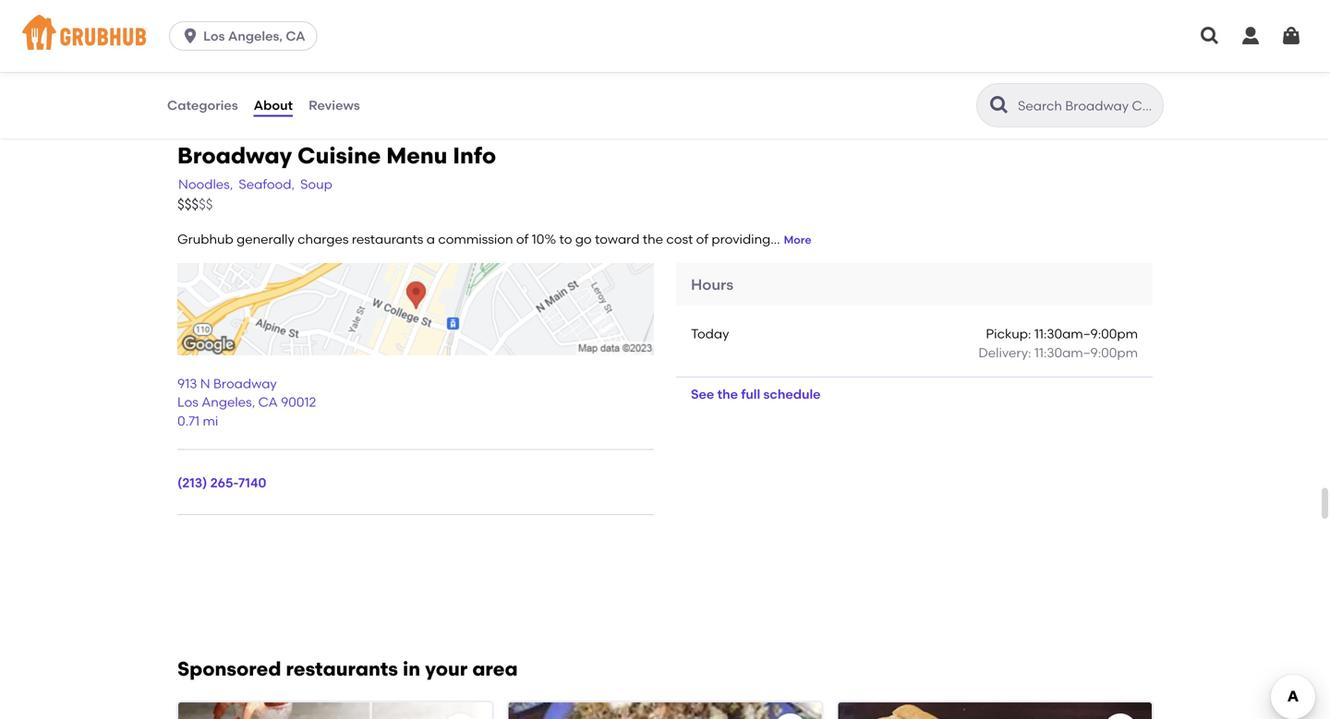 Task type: describe. For each thing, give the bounding box(es) containing it.
$$$
[[177, 196, 199, 213]]

broadway inside 913 n broadway los angeles , ca 90012 0.71 mi
[[213, 376, 277, 392]]

svg image inside los angeles, ca button
[[181, 27, 200, 45]]

reviews button
[[308, 72, 361, 139]]

noodles, button
[[177, 174, 234, 195]]

schedule
[[764, 387, 821, 402]]

broadway cuisine menu info
[[177, 142, 496, 169]]

n
[[200, 376, 210, 392]]

delivery:
[[979, 345, 1031, 361]]

seafood,
[[239, 177, 295, 192]]

Search Broadway Cuisine search field
[[1016, 97, 1158, 115]]

see
[[691, 387, 714, 402]]

charges
[[298, 231, 349, 247]]

0 vertical spatial restaurants
[[352, 231, 424, 247]]

hours
[[691, 276, 734, 294]]

more button
[[784, 232, 812, 249]]

pickup: 11:30am–9:00pm delivery: 11:30am–9:00pm
[[979, 326, 1138, 361]]

main navigation navigation
[[0, 0, 1330, 72]]

grubhub generally charges restaurants a commission of 10% to go toward the cost of providing ... more
[[177, 231, 812, 247]]

1 svg image from the left
[[1199, 25, 1221, 47]]

sponsored restaurants in your area
[[177, 658, 518, 682]]

toward
[[595, 231, 640, 247]]

cuisine
[[298, 142, 381, 169]]

2 11:30am–9:00pm from the top
[[1035, 345, 1138, 361]]

soup button
[[299, 174, 333, 195]]

(213) 265-7140
[[177, 475, 266, 491]]

10%
[[532, 231, 556, 247]]

full
[[741, 387, 760, 402]]

mi
[[203, 413, 218, 429]]

1 of from the left
[[516, 231, 529, 247]]

cost
[[666, 231, 693, 247]]

7140
[[238, 475, 266, 491]]

2 svg image from the left
[[1280, 25, 1303, 47]]

90012
[[281, 395, 316, 410]]

sponsored
[[177, 658, 281, 682]]

commission
[[438, 231, 513, 247]]

soup
[[300, 177, 332, 192]]

1 horizontal spatial svg image
[[1240, 25, 1262, 47]]

see the full schedule
[[691, 387, 821, 402]]

area
[[472, 658, 518, 682]]

pickup:
[[986, 326, 1031, 342]]

los angeles, ca
[[203, 28, 305, 44]]

ca inside 913 n broadway los angeles , ca 90012 0.71 mi
[[258, 395, 278, 410]]

1 11:30am–9:00pm from the top
[[1035, 326, 1138, 342]]

(213) 265-7140 button
[[177, 474, 266, 493]]

providing
[[712, 231, 771, 247]]



Task type: vqa. For each thing, say whether or not it's contained in the screenshot.
Delivery:
yes



Task type: locate. For each thing, give the bounding box(es) containing it.
svg image
[[1240, 25, 1262, 47], [181, 27, 200, 45]]

about button
[[253, 72, 294, 139]]

in
[[403, 658, 420, 682]]

0 horizontal spatial the
[[643, 231, 663, 247]]

a
[[427, 231, 435, 247]]

svg image
[[1199, 25, 1221, 47], [1280, 25, 1303, 47]]

restaurants
[[352, 231, 424, 247], [286, 658, 398, 682]]

of
[[516, 231, 529, 247], [696, 231, 709, 247]]

0.71
[[177, 413, 200, 429]]

more
[[784, 233, 812, 247]]

0 horizontal spatial los
[[177, 395, 199, 410]]

ca
[[286, 28, 305, 44], [258, 395, 278, 410]]

the left full
[[717, 387, 738, 402]]

reviews
[[309, 97, 360, 113]]

1 horizontal spatial los
[[203, 28, 225, 44]]

broadway up noodles, seafood, soup
[[177, 142, 292, 169]]

0 horizontal spatial svg image
[[1199, 25, 1221, 47]]

your
[[425, 658, 468, 682]]

1 vertical spatial broadway
[[213, 376, 277, 392]]

broadway up , at the left bottom of page
[[213, 376, 277, 392]]

of left the 10%
[[516, 231, 529, 247]]

0 vertical spatial broadway
[[177, 142, 292, 169]]

grubhub
[[177, 231, 233, 247]]

1 horizontal spatial the
[[717, 387, 738, 402]]

to
[[559, 231, 572, 247]]

info
[[453, 142, 496, 169]]

11:30am–9:00pm right pickup:
[[1035, 326, 1138, 342]]

el nuevo mariscos tampico logo image
[[508, 703, 822, 720]]

ca right "angeles,"
[[286, 28, 305, 44]]

categories button
[[166, 72, 239, 139]]

,
[[252, 395, 255, 410]]

about
[[254, 97, 293, 113]]

0 vertical spatial the
[[643, 231, 663, 247]]

ca right , at the left bottom of page
[[258, 395, 278, 410]]

of right cost
[[696, 231, 709, 247]]

1 horizontal spatial ca
[[286, 28, 305, 44]]

1 vertical spatial restaurants
[[286, 658, 398, 682]]

0 horizontal spatial svg image
[[181, 27, 200, 45]]

noodles,
[[178, 177, 233, 192]]

0 horizontal spatial ca
[[258, 395, 278, 410]]

(213)
[[177, 475, 207, 491]]

los inside 913 n broadway los angeles , ca 90012 0.71 mi
[[177, 395, 199, 410]]

see the full schedule button
[[676, 378, 836, 411]]

0 vertical spatial los
[[203, 28, 225, 44]]

angeles
[[202, 395, 252, 410]]

913 n broadway los angeles , ca 90012 0.71 mi
[[177, 376, 316, 429]]

1 vertical spatial 11:30am–9:00pm
[[1035, 345, 1138, 361]]

noodles, seafood, soup
[[178, 177, 332, 192]]

los left "angeles,"
[[203, 28, 225, 44]]

913
[[177, 376, 197, 392]]

1 horizontal spatial svg image
[[1280, 25, 1303, 47]]

categories
[[167, 97, 238, 113]]

1 vertical spatial ca
[[258, 395, 278, 410]]

restaurants left a
[[352, 231, 424, 247]]

ca inside button
[[286, 28, 305, 44]]

the inside see the full schedule button
[[717, 387, 738, 402]]

$$$$$
[[177, 196, 213, 213]]

1 horizontal spatial of
[[696, 231, 709, 247]]

generally
[[237, 231, 295, 247]]

broadway
[[177, 142, 292, 169], [213, 376, 277, 392]]

1 vertical spatial los
[[177, 395, 199, 410]]

the left cost
[[643, 231, 663, 247]]

...
[[771, 231, 780, 247]]

seafood, button
[[238, 174, 296, 195]]

morton's the steakhouse logo image
[[178, 703, 492, 720]]

new golden lake eatery logo image
[[839, 703, 1152, 720]]

los angeles, ca button
[[169, 21, 325, 51]]

search icon image
[[989, 94, 1011, 116]]

today
[[691, 326, 729, 342]]

los up "0.71"
[[177, 395, 199, 410]]

los inside button
[[203, 28, 225, 44]]

2 of from the left
[[696, 231, 709, 247]]

angeles,
[[228, 28, 283, 44]]

0 vertical spatial 11:30am–9:00pm
[[1035, 326, 1138, 342]]

the
[[643, 231, 663, 247], [717, 387, 738, 402]]

0 vertical spatial ca
[[286, 28, 305, 44]]

0 horizontal spatial of
[[516, 231, 529, 247]]

go
[[575, 231, 592, 247]]

restaurants up morton's the steakhouse logo at left bottom
[[286, 658, 398, 682]]

265-
[[210, 475, 238, 491]]

1 vertical spatial the
[[717, 387, 738, 402]]

11:30am–9:00pm
[[1035, 326, 1138, 342], [1035, 345, 1138, 361]]

menu
[[386, 142, 447, 169]]

11:30am–9:00pm right delivery:
[[1035, 345, 1138, 361]]

los
[[203, 28, 225, 44], [177, 395, 199, 410]]



